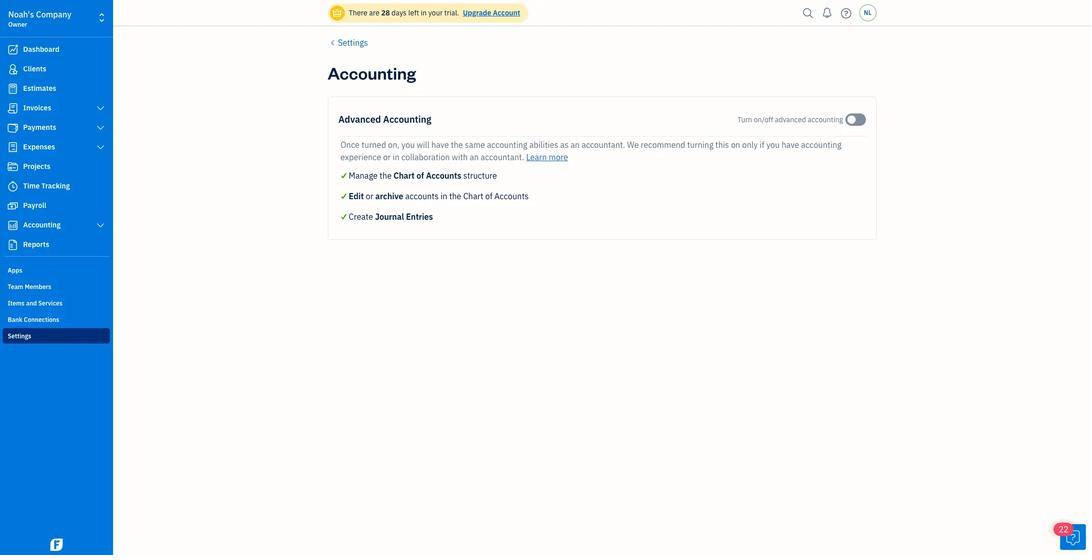 Task type: describe. For each thing, give the bounding box(es) containing it.
or inside once turned on, you will have the same accounting abilities as an accountant. we recommend turning this on only if you have accounting experience or in collaboration with an accountant.
[[383, 152, 391, 162]]

2 have from the left
[[782, 140, 799, 150]]

advanced accounting
[[338, 114, 431, 125]]

owner
[[8, 21, 27, 28]]

1 vertical spatial the
[[380, 171, 392, 181]]

bank
[[8, 316, 22, 324]]

invoices link
[[3, 99, 110, 118]]

estimate image
[[7, 84, 19, 94]]

items and services
[[8, 300, 63, 307]]

only
[[742, 140, 758, 150]]

payments link
[[3, 119, 110, 137]]

accounting up learn
[[487, 140, 527, 150]]

items and services link
[[3, 296, 110, 311]]

edit or archive accounts in the chart of accounts
[[349, 191, 529, 201]]

0 horizontal spatial chart
[[394, 171, 415, 181]]

1 horizontal spatial chart
[[463, 191, 483, 201]]

as
[[560, 140, 569, 150]]

experience
[[340, 152, 381, 162]]

accounting right advanced on the top right of the page
[[808, 115, 843, 124]]

report image
[[7, 240, 19, 250]]

once
[[340, 140, 360, 150]]

dashboard link
[[3, 41, 110, 59]]

will
[[417, 140, 430, 150]]

more
[[549, 152, 568, 162]]

accounting link
[[3, 216, 110, 235]]

apps link
[[3, 263, 110, 278]]

1 vertical spatial of
[[485, 191, 493, 201]]

money image
[[7, 201, 19, 211]]

0 vertical spatial settings link
[[328, 36, 368, 49]]

team
[[8, 283, 23, 291]]

0 horizontal spatial accounts
[[426, 171, 461, 181]]

client image
[[7, 64, 19, 75]]

services
[[38, 300, 63, 307]]

there are 28 days left in your trial. upgrade account
[[349, 8, 520, 17]]

2 vertical spatial the
[[449, 191, 461, 201]]

bank connections link
[[3, 312, 110, 327]]

22 button
[[1054, 523, 1086, 550]]

connections
[[24, 316, 59, 324]]

create
[[349, 212, 373, 222]]

learn more
[[526, 152, 568, 162]]

reports
[[23, 240, 49, 249]]

turn
[[737, 115, 752, 124]]

same
[[465, 140, 485, 150]]

1 vertical spatial an
[[470, 152, 479, 162]]

there
[[349, 8, 367, 17]]

days
[[392, 8, 407, 17]]

time tracking
[[23, 181, 70, 191]]

and
[[26, 300, 37, 307]]

on
[[731, 140, 740, 150]]

0 vertical spatial an
[[571, 140, 580, 150]]

chevron large down image for payments
[[96, 124, 105, 132]]

trial.
[[444, 8, 459, 17]]

the inside once turned on, you will have the same accounting abilities as an accountant. we recommend turning this on only if you have accounting experience or in collaboration with an accountant.
[[451, 140, 463, 150]]

turned
[[362, 140, 386, 150]]

upgrade account link
[[461, 8, 520, 17]]

learn more link
[[526, 152, 568, 162]]

recommend
[[641, 140, 685, 150]]

0 vertical spatial accounting
[[328, 62, 416, 84]]

left
[[408, 8, 419, 17]]

resource center badge image
[[1060, 525, 1086, 550]]

chart image
[[7, 220, 19, 231]]

noah's
[[8, 9, 34, 20]]

abilities
[[529, 140, 558, 150]]

chevron large down image for accounting
[[96, 222, 105, 230]]

accounting inside 'link'
[[23, 220, 61, 230]]

expenses
[[23, 142, 55, 152]]

chevron large down image for expenses
[[96, 143, 105, 152]]

estimates
[[23, 84, 56, 93]]

clients
[[23, 64, 46, 73]]

archive
[[375, 191, 403, 201]]

structure
[[463, 171, 497, 181]]

0 vertical spatial in
[[421, 8, 427, 17]]

go to help image
[[838, 5, 854, 21]]

freshbooks image
[[48, 539, 65, 551]]

2 you from the left
[[766, 140, 780, 150]]

nl button
[[859, 4, 877, 22]]

time tracking link
[[3, 177, 110, 196]]

22
[[1059, 525, 1069, 535]]

create journal entries
[[349, 212, 433, 222]]

0 vertical spatial accountant.
[[582, 140, 625, 150]]

invoices
[[23, 103, 51, 113]]



Task type: vqa. For each thing, say whether or not it's contained in the screenshot.
bank import is available with any paid plan. by connecting your bank account you agree to our terms of service
no



Task type: locate. For each thing, give the bounding box(es) containing it.
time
[[23, 181, 40, 191]]

0 vertical spatial the
[[451, 140, 463, 150]]

chevron large down image for invoices
[[96, 104, 105, 113]]

2 vertical spatial accounting
[[23, 220, 61, 230]]

or right edit
[[366, 191, 373, 201]]

1 horizontal spatial settings
[[338, 38, 368, 48]]

0 vertical spatial chart
[[394, 171, 415, 181]]

1 vertical spatial or
[[366, 191, 373, 201]]

payment image
[[7, 123, 19, 133]]

settings link inside main element
[[3, 328, 110, 344]]

payroll link
[[3, 197, 110, 215]]

accounts
[[405, 191, 439, 201]]

crown image
[[332, 7, 343, 18]]

project image
[[7, 162, 19, 172]]

entries
[[406, 212, 433, 222]]

1 vertical spatial accounting
[[383, 114, 431, 125]]

in inside once turned on, you will have the same accounting abilities as an accountant. we recommend turning this on only if you have accounting experience or in collaboration with an accountant.
[[393, 152, 399, 162]]

of down collaboration
[[417, 171, 424, 181]]

0 horizontal spatial an
[[470, 152, 479, 162]]

0 horizontal spatial or
[[366, 191, 373, 201]]

account
[[493, 8, 520, 17]]

0 vertical spatial chevron large down image
[[96, 104, 105, 113]]

accounting
[[808, 115, 843, 124], [487, 140, 527, 150], [801, 140, 842, 150]]

payments
[[23, 123, 56, 132]]

2 horizontal spatial in
[[441, 191, 447, 201]]

1 chevron large down image from the top
[[96, 104, 105, 113]]

nl
[[864, 9, 872, 16]]

1 horizontal spatial of
[[485, 191, 493, 201]]

you right "on,"
[[401, 140, 415, 150]]

dashboard
[[23, 45, 59, 54]]

the up archive
[[380, 171, 392, 181]]

0 vertical spatial of
[[417, 171, 424, 181]]

0 vertical spatial settings
[[338, 38, 368, 48]]

1 horizontal spatial you
[[766, 140, 780, 150]]

in
[[421, 8, 427, 17], [393, 152, 399, 162], [441, 191, 447, 201]]

clients link
[[3, 60, 110, 79]]

0 horizontal spatial have
[[431, 140, 449, 150]]

accounts down structure
[[494, 191, 529, 201]]

chevron large down image up projects link
[[96, 143, 105, 152]]

this
[[715, 140, 729, 150]]

turning
[[687, 140, 714, 150]]

0 horizontal spatial settings
[[8, 333, 31, 340]]

0 vertical spatial or
[[383, 152, 391, 162]]

on/off
[[754, 115, 773, 124]]

chart down structure
[[463, 191, 483, 201]]

invoice image
[[7, 103, 19, 114]]

accountant.
[[582, 140, 625, 150], [481, 152, 524, 162]]

1 horizontal spatial accounts
[[494, 191, 529, 201]]

notifications image
[[819, 3, 835, 23]]

1 horizontal spatial in
[[421, 8, 427, 17]]

expense image
[[7, 142, 19, 153]]

settings down bank
[[8, 333, 31, 340]]

accounts
[[426, 171, 461, 181], [494, 191, 529, 201]]

0 horizontal spatial in
[[393, 152, 399, 162]]

once turned on, you will have the same accounting abilities as an accountant. we recommend turning this on only if you have accounting experience or in collaboration with an accountant.
[[340, 140, 842, 162]]

the up with
[[451, 140, 463, 150]]

main element
[[0, 0, 139, 556]]

2 chevron large down image from the top
[[96, 143, 105, 152]]

1 vertical spatial chevron large down image
[[96, 222, 105, 230]]

manage the chart of accounts structure
[[349, 171, 497, 181]]

payroll
[[23, 201, 46, 210]]

team members link
[[3, 279, 110, 294]]

learn
[[526, 152, 547, 162]]

accounting down advanced on the top right of the page
[[801, 140, 842, 150]]

0 horizontal spatial you
[[401, 140, 415, 150]]

are
[[369, 8, 380, 17]]

edit
[[349, 191, 364, 201]]

1 vertical spatial chart
[[463, 191, 483, 201]]

1 have from the left
[[431, 140, 449, 150]]

or down "on,"
[[383, 152, 391, 162]]

accounting
[[328, 62, 416, 84], [383, 114, 431, 125], [23, 220, 61, 230]]

the right accounts
[[449, 191, 461, 201]]

accounting up reports
[[23, 220, 61, 230]]

in right accounts
[[441, 191, 447, 201]]

settings link down there
[[328, 36, 368, 49]]

chevron large down image
[[96, 124, 105, 132], [96, 143, 105, 152]]

an down same
[[470, 152, 479, 162]]

we
[[627, 140, 639, 150]]

turn on/off advanced accounting
[[737, 115, 843, 124]]

accounts up the edit or archive accounts in the chart of accounts
[[426, 171, 461, 181]]

collaboration
[[401, 152, 450, 162]]

chevron large down image up expenses link
[[96, 124, 105, 132]]

chevron large down image
[[96, 104, 105, 113], [96, 222, 105, 230]]

0 vertical spatial accounts
[[426, 171, 461, 181]]

28
[[381, 8, 390, 17]]

1 chevron large down image from the top
[[96, 124, 105, 132]]

projects link
[[3, 158, 110, 176]]

1 horizontal spatial or
[[383, 152, 391, 162]]

an right as
[[571, 140, 580, 150]]

if
[[760, 140, 764, 150]]

apps
[[8, 267, 22, 274]]

1 vertical spatial accountant.
[[481, 152, 524, 162]]

have
[[431, 140, 449, 150], [782, 140, 799, 150]]

have right the will
[[431, 140, 449, 150]]

settings
[[338, 38, 368, 48], [8, 333, 31, 340]]

projects
[[23, 162, 50, 171]]

upgrade
[[463, 8, 491, 17]]

chart up archive
[[394, 171, 415, 181]]

manage
[[349, 171, 378, 181]]

1 vertical spatial accounts
[[494, 191, 529, 201]]

chevron large down image down 'payroll' link
[[96, 222, 105, 230]]

bank connections
[[8, 316, 59, 324]]

settings link down bank connections link
[[3, 328, 110, 344]]

1 horizontal spatial accountant.
[[582, 140, 625, 150]]

of
[[417, 171, 424, 181], [485, 191, 493, 201]]

2 vertical spatial in
[[441, 191, 447, 201]]

1 you from the left
[[401, 140, 415, 150]]

in down "on,"
[[393, 152, 399, 162]]

accounting up "on,"
[[383, 114, 431, 125]]

0 horizontal spatial accountant.
[[481, 152, 524, 162]]

chevron large down image up payments link
[[96, 104, 105, 113]]

advanced
[[338, 114, 381, 125]]

expenses link
[[3, 138, 110, 157]]

settings inside main element
[[8, 333, 31, 340]]

dashboard image
[[7, 45, 19, 55]]

tracking
[[41, 181, 70, 191]]

journal
[[375, 212, 404, 222]]

2 chevron large down image from the top
[[96, 222, 105, 230]]

search image
[[800, 5, 816, 21]]

estimates link
[[3, 80, 110, 98]]

have down advanced on the top right of the page
[[782, 140, 799, 150]]

with
[[452, 152, 468, 162]]

noah's company owner
[[8, 9, 71, 28]]

chevron large down image inside invoices link
[[96, 104, 105, 113]]

accounting up advanced
[[328, 62, 416, 84]]

1 horizontal spatial an
[[571, 140, 580, 150]]

reports link
[[3, 236, 110, 254]]

timer image
[[7, 181, 19, 192]]

company
[[36, 9, 71, 20]]

chevron large down image inside payments link
[[96, 124, 105, 132]]

settings link
[[328, 36, 368, 49], [3, 328, 110, 344]]

members
[[25, 283, 51, 291]]

1 horizontal spatial settings link
[[328, 36, 368, 49]]

the
[[451, 140, 463, 150], [380, 171, 392, 181], [449, 191, 461, 201]]

in right left
[[421, 8, 427, 17]]

team members
[[8, 283, 51, 291]]

advanced
[[775, 115, 806, 124]]

0 horizontal spatial settings link
[[3, 328, 110, 344]]

accountant. left we
[[582, 140, 625, 150]]

settings down there
[[338, 38, 368, 48]]

0 horizontal spatial of
[[417, 171, 424, 181]]

items
[[8, 300, 25, 307]]

accountant. up structure
[[481, 152, 524, 162]]

1 vertical spatial settings link
[[3, 328, 110, 344]]

1 horizontal spatial have
[[782, 140, 799, 150]]

chart
[[394, 171, 415, 181], [463, 191, 483, 201]]

1 vertical spatial chevron large down image
[[96, 143, 105, 152]]

your
[[428, 8, 443, 17]]

of down structure
[[485, 191, 493, 201]]

1 vertical spatial in
[[393, 152, 399, 162]]

on,
[[388, 140, 400, 150]]

you
[[401, 140, 415, 150], [766, 140, 780, 150]]

1 vertical spatial settings
[[8, 333, 31, 340]]

you right if
[[766, 140, 780, 150]]

0 vertical spatial chevron large down image
[[96, 124, 105, 132]]



